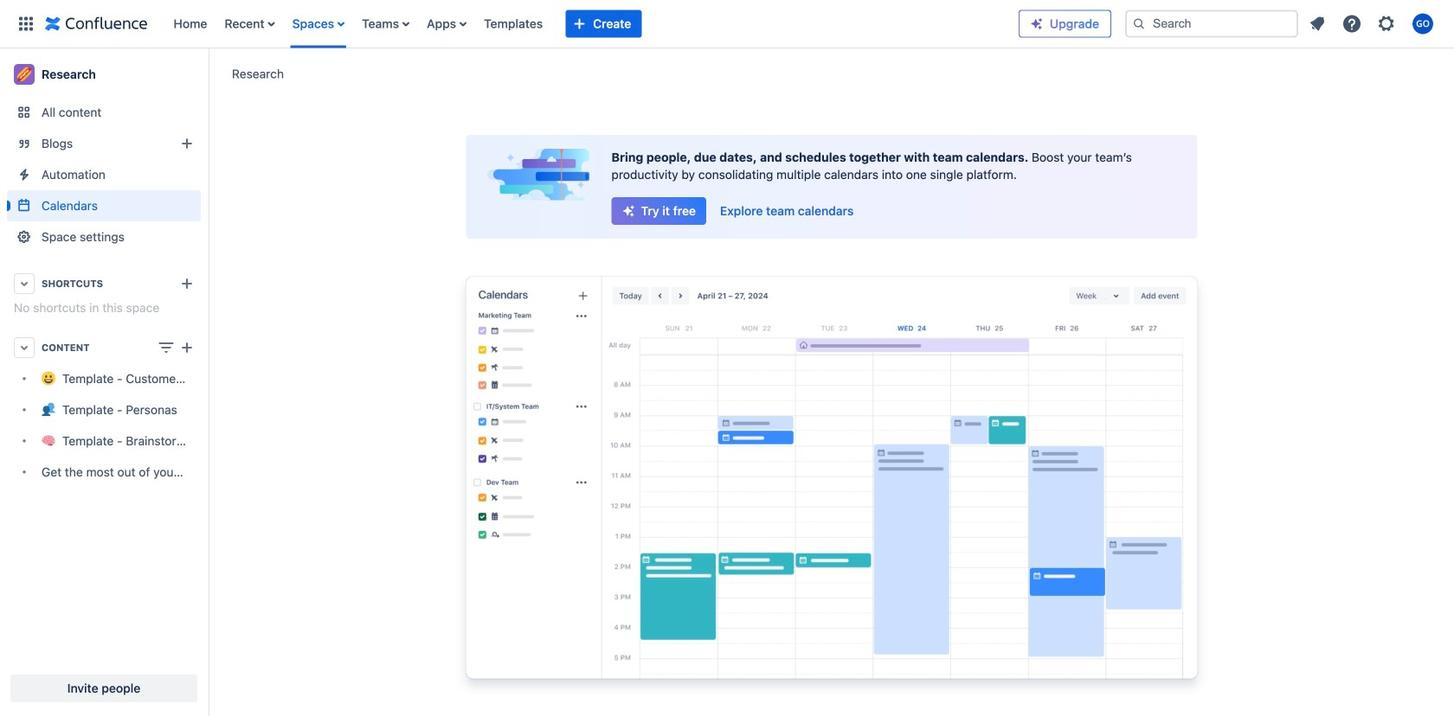 Task type: describe. For each thing, give the bounding box(es) containing it.
Search field
[[1125, 10, 1298, 38]]

collapse sidebar image
[[189, 57, 227, 92]]

search image
[[1132, 17, 1146, 31]]

premium image
[[1030, 17, 1044, 31]]

list for appswitcher icon
[[165, 0, 1019, 48]]

change view image
[[156, 338, 177, 358]]

appswitcher icon image
[[16, 13, 36, 34]]

help icon image
[[1342, 13, 1363, 34]]

list for the premium icon
[[1302, 8, 1444, 39]]

settings icon image
[[1376, 13, 1397, 34]]



Task type: locate. For each thing, give the bounding box(es) containing it.
0 horizontal spatial list
[[165, 0, 1019, 48]]

space element
[[0, 48, 208, 717]]

create image
[[177, 338, 197, 358]]

your profile and preferences image
[[1413, 13, 1433, 34]]

group
[[612, 197, 864, 225]]

banner
[[0, 0, 1454, 48]]

add shortcut image
[[177, 274, 197, 294]]

None search field
[[1125, 10, 1298, 38]]

confluence image
[[45, 13, 148, 34], [45, 13, 148, 34]]

tree
[[7, 364, 201, 488]]

team calendar image image
[[456, 274, 1208, 697]]

create a blog image
[[177, 133, 197, 154]]

list
[[165, 0, 1019, 48], [1302, 8, 1444, 39]]

1 horizontal spatial list
[[1302, 8, 1444, 39]]

notification icon image
[[1307, 13, 1328, 34]]

tree inside space element
[[7, 364, 201, 488]]

global element
[[10, 0, 1019, 48]]



Task type: vqa. For each thing, say whether or not it's contained in the screenshot.
Add shortcut icon at left
yes



